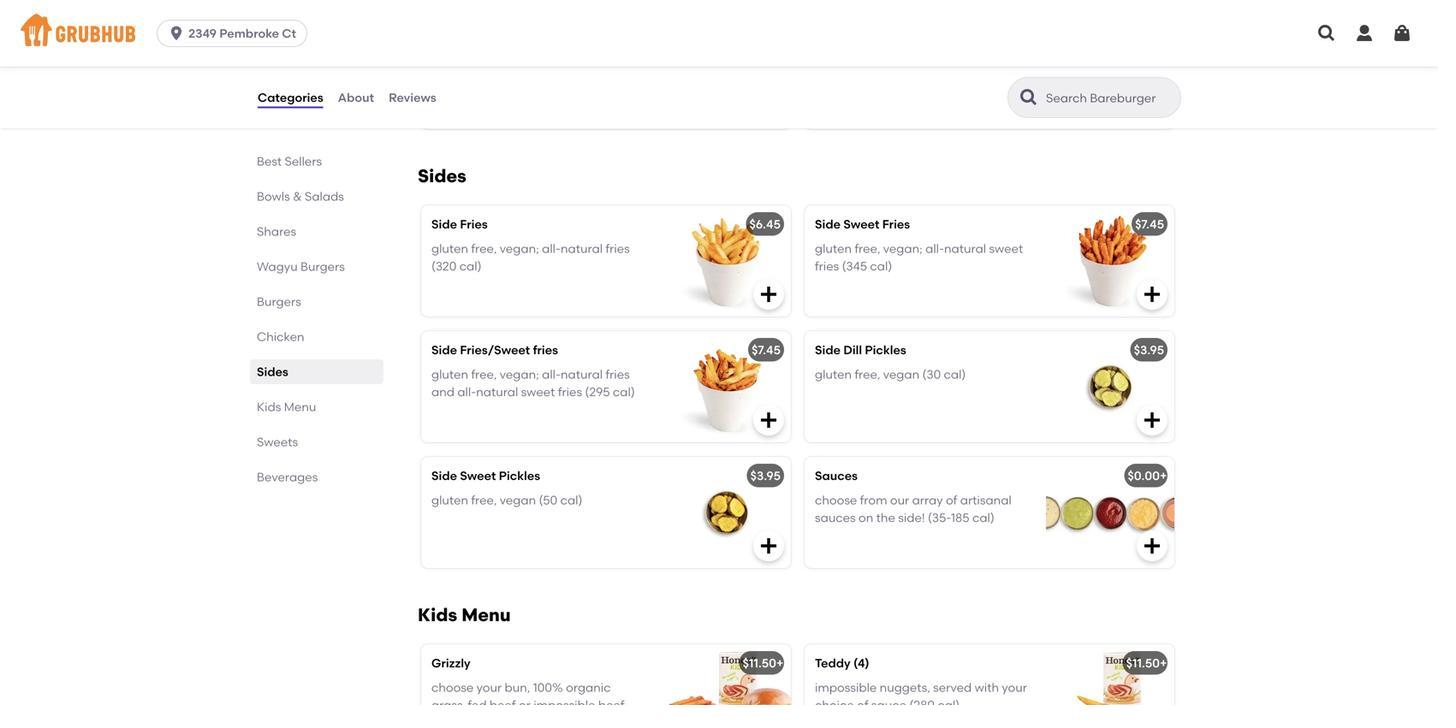 Task type: vqa. For each thing, say whether or not it's contained in the screenshot.
Chocolate
no



Task type: locate. For each thing, give the bounding box(es) containing it.
0 horizontal spatial organic
[[562, 71, 607, 86]]

0 horizontal spatial &
[[293, 189, 302, 204]]

of down impossible
[[857, 698, 869, 705]]

kids up sweets
[[257, 400, 281, 414]]

free, inside gluten free, vegan; all-natural sweet fries (345 cal)
[[855, 241, 881, 256]]

185
[[951, 510, 970, 525]]

1 vertical spatial kids
[[418, 605, 457, 626]]

$0.00
[[1128, 469, 1160, 483]]

1 horizontal spatial organic
[[888, 89, 933, 103]]

sides
[[418, 165, 466, 187], [257, 365, 288, 379]]

2 lettuce, from the left
[[936, 89, 980, 103]]

1 vertical spatial kids menu
[[418, 605, 511, 626]]

1 antibiotics from the left
[[449, 54, 510, 69]]

sweet for no antibiotics ever; nae* chicken, uncured bacon, baby swiss, sweet & spicy pickle, organic lettuce, jalapeño ranch (670-1090 cal)
[[978, 71, 1012, 86]]

1 chicken, from the left
[[577, 54, 625, 69]]

organic up nashville
[[562, 71, 607, 86]]

2 fries from the left
[[882, 217, 910, 232]]

of up 185
[[946, 493, 957, 508]]

all- for side fries/sweet fries
[[542, 367, 561, 382]]

0 horizontal spatial $3.95
[[750, 469, 781, 483]]

cal) down served
[[938, 698, 960, 705]]

svg image
[[1317, 23, 1337, 44], [1392, 23, 1413, 44], [759, 284, 779, 305], [759, 410, 779, 431], [759, 536, 779, 557]]

kids menu up "grizzly" at the bottom left of the page
[[418, 605, 511, 626]]

(670-
[[906, 106, 935, 121]]

1 horizontal spatial no
[[815, 54, 830, 69]]

1 ever; from the left
[[513, 54, 541, 69]]

2 chicken, from the left
[[961, 54, 1009, 69]]

2 nae* from the left
[[927, 54, 958, 69]]

svg image
[[1354, 23, 1375, 44], [168, 25, 185, 42], [1142, 97, 1163, 117], [1142, 284, 1163, 305], [1142, 410, 1163, 431], [1142, 536, 1163, 557]]

side for side sweet pickles
[[431, 469, 457, 483]]

antibiotics
[[449, 54, 510, 69], [833, 54, 894, 69]]

fries up gluten free, vegan; all-natural fries (320 cal) at the top left
[[460, 217, 488, 232]]

0 vertical spatial vegan
[[883, 367, 920, 382]]

no for no antibiotics ever; nae* chicken, uncured bacon, baby swiss, sweet & spicy pickle, organic lettuce, jalapeño ranch (670-1090 cal)
[[815, 54, 830, 69]]

cal) right the (295
[[613, 385, 635, 399]]

gluten up the (320
[[431, 241, 468, 256]]

1 horizontal spatial ever;
[[897, 54, 925, 69]]

kids up "grizzly" at the bottom left of the page
[[418, 605, 457, 626]]

gluten for fries
[[815, 241, 852, 256]]

0 horizontal spatial antibiotics
[[449, 54, 510, 69]]

gluten inside gluten free, vegan; all-natural fries (320 cal)
[[431, 241, 468, 256]]

sweet for gluten free, vegan; all-natural fries and all-natural sweet fries (295 cal)
[[521, 385, 555, 399]]

1 horizontal spatial sweet
[[844, 217, 880, 232]]

gluten up "and"
[[431, 367, 468, 382]]

sweet
[[844, 217, 880, 232], [460, 469, 496, 483]]

nae* inside no antibiotics ever; nae* chicken, uncured bacon, baby swiss, sweet & spicy pickle, organic lettuce, jalapeño ranch (670-1090 cal)
[[927, 54, 958, 69]]

cal) right the (320
[[459, 259, 482, 273]]

svg image for $0.00
[[759, 536, 779, 557]]

antibiotics inside no antibiotics ever; nae* chicken, uncured bacon, baby swiss, sweet & spicy pickle, organic lettuce, jalapeño ranch (670-1090 cal)
[[833, 54, 894, 69]]

1 horizontal spatial kids
[[418, 605, 457, 626]]

1 horizontal spatial nae*
[[927, 54, 958, 69]]

1 horizontal spatial lettuce,
[[936, 89, 980, 103]]

2 $11.50 + from the left
[[1126, 656, 1167, 671]]

0 horizontal spatial chicken,
[[577, 54, 625, 69]]

free, down 'side fries/sweet fries'
[[471, 367, 497, 382]]

1 vertical spatial vegan
[[500, 493, 536, 508]]

menu up "grizzly" at the bottom left of the page
[[462, 605, 511, 626]]

0 vertical spatial menu
[[284, 400, 316, 414]]

1 vertical spatial of
[[857, 698, 869, 705]]

$7.45
[[1135, 217, 1164, 232], [752, 343, 781, 358]]

all- for side fries
[[542, 241, 561, 256]]

pickles up gluten free, vegan (30 cal)
[[865, 343, 906, 358]]

antibiotics up bacon, at the top of the page
[[833, 54, 894, 69]]

1 vertical spatial menu
[[462, 605, 511, 626]]

side up gluten free, vegan (50 cal)
[[431, 469, 457, 483]]

uncured
[[815, 71, 863, 86]]

1 vertical spatial sides
[[257, 365, 288, 379]]

&
[[1015, 71, 1024, 86], [293, 189, 302, 204]]

side sweet fries
[[815, 217, 910, 232]]

free, down the side dill pickles
[[855, 367, 881, 382]]

chicken, inside no antibiotics ever; nae* chicken, uncured bacon, baby swiss, sweet & spicy pickle, organic lettuce, jalapeño ranch (670-1090 cal)
[[961, 54, 1009, 69]]

1 horizontal spatial $3.95
[[1134, 343, 1164, 358]]

main navigation navigation
[[0, 0, 1438, 67]]

no antibiotics ever; nae* chicken, pickled green tomato, organic lettuce, buttermilk ranch, nashville hot (540-955 cal)
[[431, 54, 631, 121]]

0 horizontal spatial fries
[[460, 217, 488, 232]]

antibiotics up green
[[449, 54, 510, 69]]

vegan; inside gluten free, vegan; all-natural fries (320 cal)
[[500, 241, 539, 256]]

cal) inside gluten free, vegan; all-natural fries (320 cal)
[[459, 259, 482, 273]]

nae* for baby
[[927, 54, 958, 69]]

1 horizontal spatial $11.50 +
[[1126, 656, 1167, 671]]

1 vertical spatial pickles
[[499, 469, 540, 483]]

vegan left (50 at the bottom of page
[[500, 493, 536, 508]]

2 $11.50 from the left
[[1126, 656, 1160, 671]]

ranch
[[869, 106, 903, 121]]

burgers
[[301, 259, 345, 274], [257, 295, 301, 309]]

on
[[859, 510, 873, 525]]

of
[[946, 493, 957, 508], [857, 698, 869, 705]]

0 horizontal spatial $11.50 +
[[743, 656, 784, 671]]

0 horizontal spatial menu
[[284, 400, 316, 414]]

gluten free, vegan; all-natural sweet fries (345 cal)
[[815, 241, 1023, 273]]

1 horizontal spatial $7.45
[[1135, 217, 1164, 232]]

no up uncured
[[815, 54, 830, 69]]

1 $11.50 from the left
[[743, 656, 776, 671]]

lettuce, down pickled
[[431, 89, 475, 103]]

kids menu
[[257, 400, 316, 414], [418, 605, 511, 626]]

1 horizontal spatial &
[[1015, 71, 1024, 86]]

gluten up (345
[[815, 241, 852, 256]]

+
[[1160, 469, 1167, 483], [776, 656, 784, 671], [1160, 656, 1167, 671]]

cal) right 1090
[[964, 106, 986, 121]]

all- for side sweet fries
[[926, 241, 944, 256]]

reviews button
[[388, 67, 437, 128]]

all- inside gluten free, vegan; all-natural fries (320 cal)
[[542, 241, 561, 256]]

side sweet pickles
[[431, 469, 540, 483]]

nae* up swiss,
[[927, 54, 958, 69]]

spicy bacon chix image
[[1046, 18, 1175, 129]]

0 vertical spatial kids menu
[[257, 400, 316, 414]]

1 vertical spatial $3.95
[[750, 469, 781, 483]]

sweet inside gluten free, vegan; all-natural sweet fries (345 cal)
[[989, 241, 1023, 256]]

cal) right (345
[[870, 259, 892, 273]]

natural inside gluten free, vegan; all-natural fries (320 cal)
[[561, 241, 603, 256]]

$3.95 for gluten free, vegan (50 cal)
[[750, 469, 781, 483]]

no up pickled
[[431, 54, 446, 69]]

choose from our array of artisanal sauces on the side! (35-185 cal)
[[815, 493, 1012, 525]]

reviews
[[389, 90, 436, 105]]

1 horizontal spatial fries
[[882, 217, 910, 232]]

nae* up 'tomato,'
[[544, 54, 574, 69]]

burgers right wagyu
[[301, 259, 345, 274]]

gluten inside gluten free, vegan; all-natural sweet fries (345 cal)
[[815, 241, 852, 256]]

no
[[431, 54, 446, 69], [815, 54, 830, 69]]

$0.00 +
[[1128, 469, 1167, 483]]

1 horizontal spatial kids menu
[[418, 605, 511, 626]]

natural for gluten free, vegan; all-natural sweet fries (345 cal)
[[944, 241, 986, 256]]

0 vertical spatial sweet
[[978, 71, 1012, 86]]

organic
[[562, 71, 607, 86], [888, 89, 933, 103]]

svg image for $7.45
[[759, 284, 779, 305]]

side!
[[898, 510, 925, 525]]

gluten down side sweet pickles
[[431, 493, 468, 508]]

& right 'bowls' at left top
[[293, 189, 302, 204]]

chicken, up swiss,
[[961, 54, 1009, 69]]

0 horizontal spatial no
[[431, 54, 446, 69]]

side fries image
[[663, 206, 791, 317]]

sauces image
[[1046, 457, 1175, 569]]

2 ever; from the left
[[897, 54, 925, 69]]

955
[[484, 106, 505, 121]]

1 horizontal spatial $11.50
[[1126, 656, 1160, 671]]

cal)
[[508, 106, 530, 121], [964, 106, 986, 121], [459, 259, 482, 273], [870, 259, 892, 273], [944, 367, 966, 382], [613, 385, 635, 399], [560, 493, 583, 508], [973, 510, 995, 525], [938, 698, 960, 705]]

side left dill at right
[[815, 343, 841, 358]]

svg image inside 2349 pembroke ct button
[[168, 25, 185, 42]]

1 horizontal spatial sides
[[418, 165, 466, 187]]

pickled
[[431, 71, 474, 86]]

2 vertical spatial sweet
[[521, 385, 555, 399]]

kids menu up sweets
[[257, 400, 316, 414]]

jalapeño
[[815, 106, 866, 121]]

served
[[933, 681, 972, 695]]

$6.45
[[750, 217, 781, 232]]

no antibiotics ever; nae* chicken, uncured bacon, baby swiss, sweet & spicy pickle, organic lettuce, jalapeño ranch (670-1090 cal) button
[[805, 18, 1175, 129]]

$11.50 + for grizzly
[[743, 656, 784, 671]]

sweet up (345
[[844, 217, 880, 232]]

2349 pembroke ct button
[[157, 20, 314, 47]]

1 horizontal spatial pickles
[[865, 343, 906, 358]]

nashville
[[580, 89, 631, 103]]

ct
[[282, 26, 296, 41]]

ever; inside no antibiotics ever; nae* chicken, pickled green tomato, organic lettuce, buttermilk ranch, nashville hot (540-955 cal)
[[513, 54, 541, 69]]

cal) inside no antibiotics ever; nae* chicken, pickled green tomato, organic lettuce, buttermilk ranch, nashville hot (540-955 cal)
[[508, 106, 530, 121]]

organic inside no antibiotics ever; nae* chicken, pickled green tomato, organic lettuce, buttermilk ranch, nashville hot (540-955 cal)
[[562, 71, 607, 86]]

1 no from the left
[[431, 54, 446, 69]]

bacon,
[[866, 71, 907, 86]]

gluten down dill at right
[[815, 367, 852, 382]]

free, for (345
[[855, 241, 881, 256]]

side up the (320
[[431, 217, 457, 232]]

chicken, for organic
[[577, 54, 625, 69]]

lettuce, inside no antibiotics ever; nae* chicken, uncured bacon, baby swiss, sweet & spicy pickle, organic lettuce, jalapeño ranch (670-1090 cal)
[[936, 89, 980, 103]]

natural inside gluten free, vegan; all-natural sweet fries (345 cal)
[[944, 241, 986, 256]]

pickles
[[865, 343, 906, 358], [499, 469, 540, 483]]

0 horizontal spatial sweet
[[460, 469, 496, 483]]

0 vertical spatial &
[[1015, 71, 1024, 86]]

pickles up gluten free, vegan (50 cal)
[[499, 469, 540, 483]]

0 horizontal spatial lettuce,
[[431, 89, 475, 103]]

1 $11.50 + from the left
[[743, 656, 784, 671]]

side for side fries/sweet fries
[[431, 343, 457, 358]]

cal) inside gluten free, vegan; all-natural fries and all-natural sweet fries (295 cal)
[[613, 385, 635, 399]]

free, down side sweet pickles
[[471, 493, 497, 508]]

sweet inside no antibiotics ever; nae* chicken, uncured bacon, baby swiss, sweet & spicy pickle, organic lettuce, jalapeño ranch (670-1090 cal)
[[978, 71, 1012, 86]]

side fries/sweet fries image
[[663, 331, 791, 443]]

0 horizontal spatial pickles
[[499, 469, 540, 483]]

$11.50 +
[[743, 656, 784, 671], [1126, 656, 1167, 671]]

$7.45 for gluten free, vegan; all-natural fries and all-natural sweet fries (295 cal)
[[752, 343, 781, 358]]

0 horizontal spatial of
[[857, 698, 869, 705]]

1 vertical spatial sweet
[[989, 241, 1023, 256]]

1 lettuce, from the left
[[431, 89, 475, 103]]

1 horizontal spatial vegan
[[883, 367, 920, 382]]

1 vertical spatial &
[[293, 189, 302, 204]]

ever;
[[513, 54, 541, 69], [897, 54, 925, 69]]

0 horizontal spatial $11.50
[[743, 656, 776, 671]]

free, inside gluten free, vegan; all-natural fries (320 cal)
[[471, 241, 497, 256]]

gluten free, vegan; all-natural fries (320 cal)
[[431, 241, 630, 273]]

vegan; inside gluten free, vegan; all-natural sweet fries (345 cal)
[[883, 241, 923, 256]]

sweet
[[978, 71, 1012, 86], [989, 241, 1023, 256], [521, 385, 555, 399]]

0 vertical spatial sweet
[[844, 217, 880, 232]]

1 nae* from the left
[[544, 54, 574, 69]]

lettuce,
[[431, 89, 475, 103], [936, 89, 980, 103]]

ever; up 'tomato,'
[[513, 54, 541, 69]]

no antibiotics ever; nae* chicken, pickled green tomato, organic lettuce, buttermilk ranch, nashville hot (540-955 cal) button
[[421, 18, 791, 129]]

gluten inside gluten free, vegan; all-natural fries and all-natural sweet fries (295 cal)
[[431, 367, 468, 382]]

organic up (670-
[[888, 89, 933, 103]]

0 vertical spatial of
[[946, 493, 957, 508]]

vegan; for sweet
[[883, 241, 923, 256]]

chicken, up nashville
[[577, 54, 625, 69]]

chicken, inside no antibiotics ever; nae* chicken, pickled green tomato, organic lettuce, buttermilk ranch, nashville hot (540-955 cal)
[[577, 54, 625, 69]]

side sweet fries image
[[1046, 206, 1175, 317]]

1 horizontal spatial menu
[[462, 605, 511, 626]]

sides up side fries
[[418, 165, 466, 187]]

side right $6.45
[[815, 217, 841, 232]]

vegan; inside gluten free, vegan; all-natural fries and all-natural sweet fries (295 cal)
[[500, 367, 539, 382]]

lettuce, down swiss,
[[936, 89, 980, 103]]

menu
[[284, 400, 316, 414], [462, 605, 511, 626]]

0 vertical spatial $3.95
[[1134, 343, 1164, 358]]

nae* inside no antibiotics ever; nae* chicken, pickled green tomato, organic lettuce, buttermilk ranch, nashville hot (540-955 cal)
[[544, 54, 574, 69]]

vegan left (30
[[883, 367, 920, 382]]

sauces
[[815, 469, 858, 483]]

fries
[[460, 217, 488, 232], [882, 217, 910, 232]]

all- inside gluten free, vegan; all-natural sweet fries (345 cal)
[[926, 241, 944, 256]]

gluten free, vegan (50 cal)
[[431, 493, 583, 508]]

1 horizontal spatial of
[[946, 493, 957, 508]]

cal) down buttermilk
[[508, 106, 530, 121]]

0 vertical spatial organic
[[562, 71, 607, 86]]

side up "and"
[[431, 343, 457, 358]]

cal) down the artisanal
[[973, 510, 995, 525]]

0 horizontal spatial kids
[[257, 400, 281, 414]]

+ for impossible nuggets, served with your choice of sauce (280 cal)
[[1160, 656, 1167, 671]]

free, up (345
[[855, 241, 881, 256]]

no inside no antibiotics ever; nae* chicken, uncured bacon, baby swiss, sweet & spicy pickle, organic lettuce, jalapeño ranch (670-1090 cal)
[[815, 54, 830, 69]]

0 horizontal spatial ever;
[[513, 54, 541, 69]]

sweet for fries
[[844, 217, 880, 232]]

free, down side fries
[[471, 241, 497, 256]]

$11.50 for grizzly
[[743, 656, 776, 671]]

fries inside gluten free, vegan; all-natural fries (320 cal)
[[606, 241, 630, 256]]

cal) inside gluten free, vegan; all-natural sweet fries (345 cal)
[[870, 259, 892, 273]]

sweet inside gluten free, vegan; all-natural fries and all-natural sweet fries (295 cal)
[[521, 385, 555, 399]]

0 horizontal spatial nae*
[[544, 54, 574, 69]]

burgers up chicken
[[257, 295, 301, 309]]

ever; inside no antibiotics ever; nae* chicken, uncured bacon, baby swiss, sweet & spicy pickle, organic lettuce, jalapeño ranch (670-1090 cal)
[[897, 54, 925, 69]]

2349 pembroke ct
[[188, 26, 296, 41]]

southern chix image
[[663, 18, 791, 129]]

0 vertical spatial $7.45
[[1135, 217, 1164, 232]]

fries up gluten free, vegan; all-natural sweet fries (345 cal)
[[882, 217, 910, 232]]

svg image for $3.95
[[759, 410, 779, 431]]

1 vertical spatial sweet
[[460, 469, 496, 483]]

vegan;
[[500, 241, 539, 256], [883, 241, 923, 256], [500, 367, 539, 382]]

2 antibiotics from the left
[[833, 54, 894, 69]]

teddy (4) image
[[1046, 645, 1175, 705]]

bowls & salads
[[257, 189, 344, 204]]

1 horizontal spatial antibiotics
[[833, 54, 894, 69]]

antibiotics inside no antibiotics ever; nae* chicken, pickled green tomato, organic lettuce, buttermilk ranch, nashville hot (540-955 cal)
[[449, 54, 510, 69]]

0 vertical spatial pickles
[[865, 343, 906, 358]]

1 horizontal spatial chicken,
[[961, 54, 1009, 69]]

$11.50
[[743, 656, 776, 671], [1126, 656, 1160, 671]]

chicken, for swiss,
[[961, 54, 1009, 69]]

0 horizontal spatial vegan
[[500, 493, 536, 508]]

chicken,
[[577, 54, 625, 69], [961, 54, 1009, 69]]

sweet up gluten free, vegan (50 cal)
[[460, 469, 496, 483]]

menu up sweets
[[284, 400, 316, 414]]

cal) right (30
[[944, 367, 966, 382]]

side
[[431, 217, 457, 232], [815, 217, 841, 232], [431, 343, 457, 358], [815, 343, 841, 358], [431, 469, 457, 483]]

sides down chicken
[[257, 365, 288, 379]]

1 vertical spatial organic
[[888, 89, 933, 103]]

1 vertical spatial $7.45
[[752, 343, 781, 358]]

cal) right (50 at the bottom of page
[[560, 493, 583, 508]]

$3.95
[[1134, 343, 1164, 358], [750, 469, 781, 483]]

nae*
[[544, 54, 574, 69], [927, 54, 958, 69]]

2 no from the left
[[815, 54, 830, 69]]

0 horizontal spatial $7.45
[[752, 343, 781, 358]]

best sellers
[[257, 154, 322, 169]]

& up search icon
[[1015, 71, 1024, 86]]

ever; up baby
[[897, 54, 925, 69]]

no inside no antibiotics ever; nae* chicken, pickled green tomato, organic lettuce, buttermilk ranch, nashville hot (540-955 cal)
[[431, 54, 446, 69]]

salads
[[305, 189, 344, 204]]

free, inside gluten free, vegan; all-natural fries and all-natural sweet fries (295 cal)
[[471, 367, 497, 382]]



Task type: describe. For each thing, give the bounding box(es) containing it.
categories
[[258, 90, 323, 105]]

nuggets,
[[880, 681, 930, 695]]

svg image for side dill pickles image
[[1142, 410, 1163, 431]]

best
[[257, 154, 282, 169]]

vegan for (30
[[883, 367, 920, 382]]

dill
[[844, 343, 862, 358]]

(280
[[909, 698, 935, 705]]

grizzly
[[431, 656, 471, 671]]

side for side fries
[[431, 217, 457, 232]]

grizzly image
[[663, 645, 791, 705]]

of inside choose from our array of artisanal sauces on the side! (35-185 cal)
[[946, 493, 957, 508]]

cal) inside no antibiotics ever; nae* chicken, uncured bacon, baby swiss, sweet & spicy pickle, organic lettuce, jalapeño ranch (670-1090 cal)
[[964, 106, 986, 121]]

(345
[[842, 259, 867, 273]]

choice
[[815, 698, 854, 705]]

no for no antibiotics ever; nae* chicken, pickled green tomato, organic lettuce, buttermilk ranch, nashville hot (540-955 cal)
[[431, 54, 446, 69]]

0 horizontal spatial sides
[[257, 365, 288, 379]]

cal) inside choose from our array of artisanal sauces on the side! (35-185 cal)
[[973, 510, 995, 525]]

impossible
[[815, 681, 877, 695]]

(35-
[[928, 510, 951, 525]]

teddy (4)
[[815, 656, 869, 671]]

ranch,
[[540, 89, 578, 103]]

svg image for "side sweet fries" image
[[1142, 284, 1163, 305]]

sweet for pickles
[[460, 469, 496, 483]]

sauces
[[815, 510, 856, 525]]

vegan; for fries
[[500, 241, 539, 256]]

wagyu
[[257, 259, 298, 274]]

organic inside no antibiotics ever; nae* chicken, uncured bacon, baby swiss, sweet & spicy pickle, organic lettuce, jalapeño ranch (670-1090 cal)
[[888, 89, 933, 103]]

gluten free, vegan; all-natural fries and all-natural sweet fries (295 cal)
[[431, 367, 635, 399]]

lettuce, inside no antibiotics ever; nae* chicken, pickled green tomato, organic lettuce, buttermilk ranch, nashville hot (540-955 cal)
[[431, 89, 475, 103]]

and
[[431, 385, 455, 399]]

1 vertical spatial burgers
[[257, 295, 301, 309]]

ever; for tomato,
[[513, 54, 541, 69]]

gluten free, vegan (30 cal)
[[815, 367, 966, 382]]

Search Bareburger search field
[[1044, 90, 1175, 106]]

no antibiotics ever; nae* chicken, uncured bacon, baby swiss, sweet & spicy pickle, organic lettuce, jalapeño ranch (670-1090 cal)
[[815, 54, 1024, 121]]

$11.50 + for teddy (4)
[[1126, 656, 1167, 671]]

wagyu burgers
[[257, 259, 345, 274]]

0 horizontal spatial kids menu
[[257, 400, 316, 414]]

array
[[912, 493, 943, 508]]

1 fries from the left
[[460, 217, 488, 232]]

shares
[[257, 224, 296, 239]]

pembroke
[[219, 26, 279, 41]]

bowls
[[257, 189, 290, 204]]

sauce
[[871, 698, 907, 705]]

search icon image
[[1019, 87, 1039, 108]]

svg image for sauces image
[[1142, 536, 1163, 557]]

(540-
[[454, 106, 484, 121]]

from
[[860, 493, 887, 508]]

(320
[[431, 259, 457, 273]]

beverages
[[257, 470, 318, 485]]

$7.45 for gluten free, vegan; all-natural sweet fries (345 cal)
[[1135, 217, 1164, 232]]

svg image for spicy bacon chix image in the right of the page
[[1142, 97, 1163, 117]]

free, for cal)
[[471, 241, 497, 256]]

swiss,
[[943, 71, 975, 86]]

sellers
[[285, 154, 322, 169]]

free, for all-
[[471, 367, 497, 382]]

2349
[[188, 26, 217, 41]]

0 vertical spatial burgers
[[301, 259, 345, 274]]

of inside impossible nuggets, served with your choice of sauce (280 cal)
[[857, 698, 869, 705]]

spicy
[[815, 89, 845, 103]]

(50
[[539, 493, 558, 508]]

antibiotics for green
[[449, 54, 510, 69]]

gluten for (320
[[431, 241, 468, 256]]

teddy
[[815, 656, 851, 671]]

ever; for baby
[[897, 54, 925, 69]]

side sweet pickles image
[[663, 457, 791, 569]]

nae* for tomato,
[[544, 54, 574, 69]]

& inside no antibiotics ever; nae* chicken, uncured bacon, baby swiss, sweet & spicy pickle, organic lettuce, jalapeño ranch (670-1090 cal)
[[1015, 71, 1024, 86]]

antibiotics for bacon,
[[833, 54, 894, 69]]

impossible nuggets, served with your choice of sauce (280 cal)
[[815, 681, 1027, 705]]

fries/sweet
[[460, 343, 530, 358]]

fries inside gluten free, vegan; all-natural sweet fries (345 cal)
[[815, 259, 839, 273]]

side dill pickles
[[815, 343, 906, 358]]

cal) inside impossible nuggets, served with your choice of sauce (280 cal)
[[938, 698, 960, 705]]

tomato,
[[513, 71, 560, 86]]

natural for gluten free, vegan; all-natural fries and all-natural sweet fries (295 cal)
[[561, 367, 603, 382]]

sweets
[[257, 435, 298, 449]]

side fries/sweet fries
[[431, 343, 558, 358]]

(4)
[[854, 656, 869, 671]]

1090
[[935, 106, 961, 121]]

about
[[338, 90, 374, 105]]

vegan for (50
[[500, 493, 536, 508]]

chicken
[[257, 330, 304, 344]]

baby
[[910, 71, 940, 86]]

your
[[1002, 681, 1027, 695]]

artisanal
[[960, 493, 1012, 508]]

side for side sweet fries
[[815, 217, 841, 232]]

0 vertical spatial kids
[[257, 400, 281, 414]]

$3.95 for gluten free, vegan (30 cal)
[[1134, 343, 1164, 358]]

side for side dill pickles
[[815, 343, 841, 358]]

pickle,
[[848, 89, 885, 103]]

vegan; for fries/sweet
[[500, 367, 539, 382]]

(30
[[922, 367, 941, 382]]

$11.50 for teddy (4)
[[1126, 656, 1160, 671]]

about button
[[337, 67, 375, 128]]

0 vertical spatial sides
[[418, 165, 466, 187]]

pickles for side sweet pickles
[[499, 469, 540, 483]]

with
[[975, 681, 999, 695]]

natural for gluten free, vegan; all-natural fries (320 cal)
[[561, 241, 603, 256]]

gluten for and
[[431, 367, 468, 382]]

side fries
[[431, 217, 488, 232]]

hot
[[431, 106, 451, 121]]

categories button
[[257, 67, 324, 128]]

+ for choose from our array of artisanal sauces on the side! (35-185 cal)
[[1160, 469, 1167, 483]]

pickles for side dill pickles
[[865, 343, 906, 358]]

(295
[[585, 385, 610, 399]]

green
[[477, 71, 510, 86]]

side dill pickles image
[[1046, 331, 1175, 443]]

choose
[[815, 493, 857, 508]]

our
[[890, 493, 909, 508]]

buttermilk
[[478, 89, 538, 103]]

the
[[876, 510, 895, 525]]



